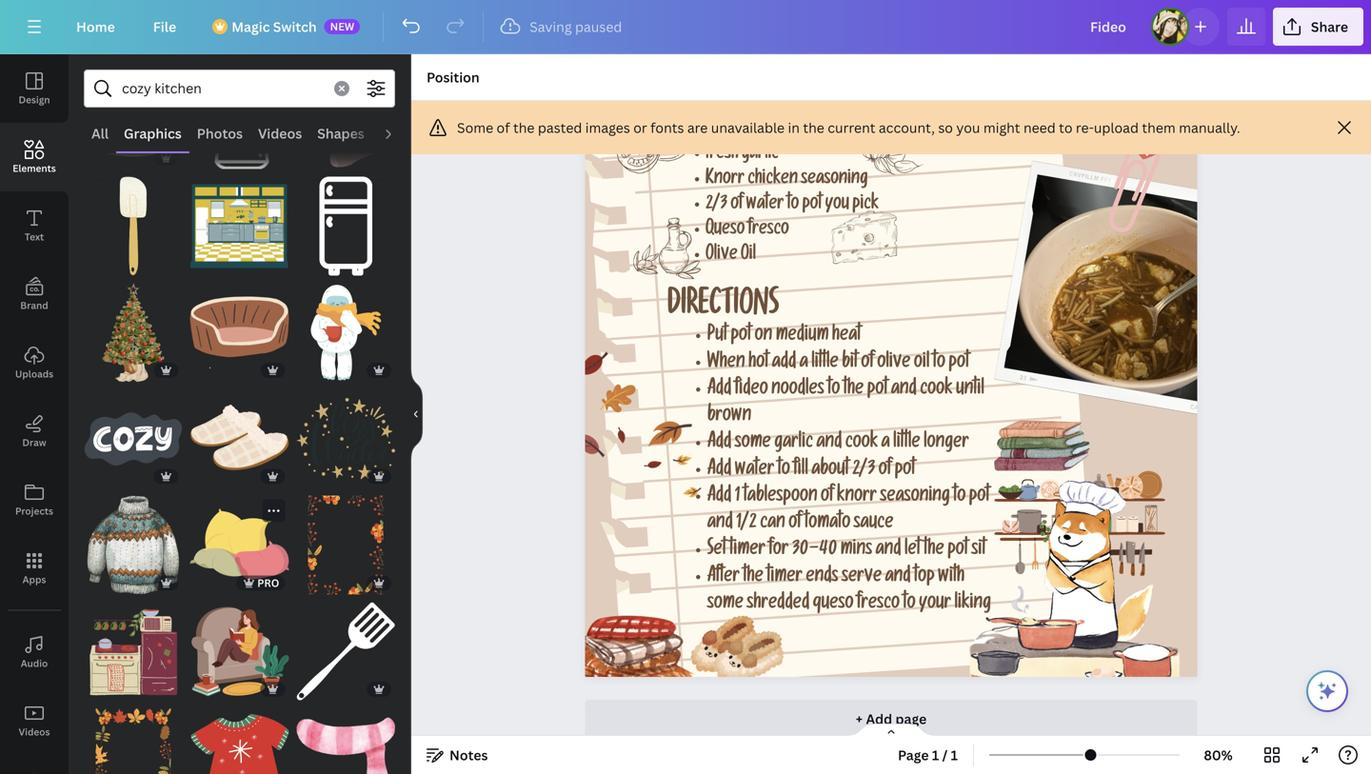 Task type: describe. For each thing, give the bounding box(es) containing it.
noodles
[[771, 381, 824, 401]]

shredded
[[747, 595, 810, 615]]

uploads button
[[0, 329, 69, 397]]

water inside knorr chicken seasoning 2/3 of water to pot you pick queso fresco olive oil
[[746, 196, 784, 215]]

cozy winter lettering image
[[296, 389, 395, 488]]

with
[[938, 568, 965, 588]]

fonts
[[650, 119, 684, 137]]

1 inside put pot on medium heat when hot add a little bit of olive oil to pot add fideo noodles to the pot and cook until brown add some garlic and cook a little longer add water to fill about 2/3 of pot add 1 tablespoon of knorr seasoning to pot and 1/2 can of tomato sauce set timer for 30-40 mins and let the pot sit after the timer ends serve and top with some shredded queso fresco to your liking
[[735, 488, 740, 508]]

photos
[[197, 124, 243, 142]]

olive
[[706, 247, 738, 266]]

0 vertical spatial cook
[[920, 381, 953, 401]]

put
[[707, 327, 727, 347]]

the down bit at the top right
[[843, 381, 864, 401]]

draw button
[[0, 397, 69, 466]]

knorr chicken seasoning 2/3 of water to pot you pick queso fresco olive oil
[[706, 171, 879, 266]]

put pot on medium heat when hot add a little bit of olive oil to pot add fideo noodles to the pot and cook until brown add some garlic and cook a little longer add water to fill about 2/3 of pot add 1 tablespoon of knorr seasoning to pot and 1/2 can of tomato sauce set timer for 30-40 mins and let the pot sit after the timer ends serve and top with some shredded queso fresco to your liking
[[707, 327, 991, 615]]

pot up the sit
[[969, 488, 990, 508]]

current
[[828, 119, 875, 137]]

fresco inside put pot on medium heat when hot add a little bit of olive oil to pot add fideo noodles to the pot and cook until brown add some garlic and cook a little longer add water to fill about 2/3 of pot add 1 tablespoon of knorr seasoning to pot and 1/2 can of tomato sauce set timer for 30-40 mins and let the pot sit after the timer ends serve and top with some shredded queso fresco to your liking
[[857, 595, 900, 615]]

pot right about
[[895, 461, 915, 481]]

text button
[[0, 191, 69, 260]]

photos button
[[189, 115, 250, 151]]

0 vertical spatial a
[[800, 354, 808, 374]]

2/3 inside knorr chicken seasoning 2/3 of water to pot you pick queso fresco olive oil
[[706, 196, 728, 215]]

0 horizontal spatial little
[[811, 354, 839, 374]]

of right bit at the top right
[[861, 354, 874, 374]]

elements button
[[0, 123, 69, 191]]

of up tomato
[[821, 488, 834, 508]]

to left re-
[[1059, 119, 1073, 137]]

brown
[[707, 407, 752, 427]]

new
[[330, 19, 354, 33]]

manually.
[[1179, 119, 1240, 137]]

apps button
[[0, 534, 69, 603]]

1 vertical spatial timer
[[767, 568, 803, 588]]

let
[[905, 541, 921, 561]]

pot left on
[[731, 327, 751, 347]]

hide image
[[410, 368, 423, 460]]

0 vertical spatial you
[[956, 119, 980, 137]]

re-
[[1076, 119, 1094, 137]]

mins
[[840, 541, 872, 561]]

queso
[[813, 595, 854, 615]]

chicken
[[748, 171, 798, 190]]

position button
[[419, 62, 487, 92]]

can
[[760, 515, 785, 534]]

add
[[772, 354, 796, 374]]

oil
[[741, 247, 756, 266]]

text
[[25, 230, 44, 243]]

some
[[457, 119, 493, 137]]

elements
[[13, 162, 56, 175]]

tablespoon
[[743, 488, 817, 508]]

seasoning inside put pot on medium heat when hot add a little bit of olive oil to pot add fideo noodles to the pot and cook until brown add some garlic and cook a little longer add water to fill about 2/3 of pot add 1 tablespoon of knorr seasoning to pot and 1/2 can of tomato sauce set timer for 30-40 mins and let the pot sit after the timer ends serve and top with some shredded queso fresco to your liking
[[880, 488, 950, 508]]

for
[[769, 541, 789, 561]]

80% button
[[1187, 740, 1249, 770]]

projects button
[[0, 466, 69, 534]]

0 vertical spatial some
[[735, 434, 771, 454]]

olive
[[877, 354, 911, 374]]

share button
[[1273, 8, 1364, 46]]

file button
[[138, 8, 192, 46]]

vintage warm cozy sweater image
[[84, 496, 182, 594]]

images
[[585, 119, 630, 137]]

saving paused
[[530, 18, 622, 36]]

or
[[633, 119, 647, 137]]

and up about
[[816, 434, 842, 454]]

pink cozy winter scarf watercolor image
[[296, 708, 395, 774]]

the left the 'pasted'
[[513, 119, 535, 137]]

editorial painterly simple flat kitchen image
[[84, 602, 182, 701]]

fideo
[[735, 381, 768, 401]]

graphics
[[124, 124, 182, 142]]

them
[[1142, 119, 1176, 137]]

heat
[[832, 327, 861, 347]]

Search elements search field
[[122, 70, 323, 107]]

home
[[76, 18, 115, 36]]

1 horizontal spatial videos
[[258, 124, 302, 142]]

might
[[983, 119, 1020, 137]]

1 vertical spatial a
[[881, 434, 890, 454]]

so
[[938, 119, 953, 137]]

longer
[[924, 434, 969, 454]]

saving
[[530, 18, 572, 36]]

bit
[[842, 354, 858, 374]]

to inside knorr chicken seasoning 2/3 of water to pot you pick queso fresco olive oil
[[787, 196, 799, 215]]

directions
[[667, 293, 779, 325]]

sauce
[[854, 515, 894, 534]]

and down olive
[[891, 381, 917, 401]]

page
[[898, 746, 929, 764]]

warm and cozy socks of various colors image
[[296, 70, 395, 169]]

shapes
[[317, 124, 364, 142]]

upload
[[1094, 119, 1139, 137]]

canva assistant image
[[1316, 680, 1339, 703]]

olive oil hand drawn image
[[633, 218, 701, 279]]

tomato
[[805, 515, 850, 534]]

are
[[687, 119, 708, 137]]

+
[[856, 710, 863, 728]]

pick
[[852, 196, 879, 215]]

sit
[[972, 541, 986, 561]]

all
[[91, 124, 109, 142]]

cozy autumn tea image
[[84, 70, 182, 169]]

page 1 / 1
[[898, 746, 958, 764]]

magic switch
[[232, 18, 317, 36]]

top
[[914, 568, 935, 588]]

some of the pasted images or fonts are unavailable in the current account, so you might need to re-upload them manually.
[[457, 119, 1240, 137]]

spatula kitchen utensils illustration image
[[84, 177, 182, 275]]

of right can on the bottom right
[[789, 515, 801, 534]]

pot left the sit
[[948, 541, 968, 561]]

until
[[956, 381, 984, 401]]

a girl in a cozy chair reads a book. book club. cozy interior. literature. exam preparation. image
[[190, 602, 289, 701]]

uploads
[[15, 368, 53, 380]]

fresh garlic
[[706, 146, 779, 165]]



Task type: locate. For each thing, give the bounding box(es) containing it.
some down brown
[[735, 434, 771, 454]]

0 horizontal spatial timer
[[730, 541, 765, 561]]

cozy indoor slippers image
[[190, 389, 289, 488]]

+ add page
[[856, 710, 927, 728]]

audio button down apps
[[0, 618, 69, 687]]

1 left the "/"
[[932, 746, 939, 764]]

1 vertical spatial some
[[707, 595, 744, 615]]

1 horizontal spatial 2/3
[[852, 461, 875, 481]]

pro group
[[190, 496, 289, 594]]

serve
[[842, 568, 882, 588]]

knorr
[[837, 488, 877, 508]]

30-
[[792, 541, 819, 561]]

timer down the 1/2
[[730, 541, 765, 561]]

medium
[[776, 327, 829, 347]]

you right so
[[956, 119, 980, 137]]

0 vertical spatial audio
[[380, 124, 418, 142]]

to
[[1059, 119, 1073, 137], [787, 196, 799, 215], [933, 354, 945, 374], [828, 381, 840, 401], [778, 461, 790, 481], [953, 488, 966, 508], [903, 595, 916, 615]]

to down chicken
[[787, 196, 799, 215]]

audio button
[[372, 115, 425, 151], [0, 618, 69, 687]]

2/3 up knorr
[[852, 461, 875, 481]]

of right some
[[497, 119, 510, 137]]

the right let
[[924, 541, 944, 561]]

to down longer
[[953, 488, 966, 508]]

1/2
[[736, 515, 757, 534]]

garlic up chicken
[[742, 146, 779, 165]]

page
[[896, 710, 927, 728]]

1 horizontal spatial videos button
[[250, 115, 310, 151]]

0 horizontal spatial audio
[[21, 657, 48, 670]]

0 horizontal spatial 1
[[735, 488, 740, 508]]

1 horizontal spatial little
[[893, 434, 920, 454]]

1 horizontal spatial audio button
[[372, 115, 425, 151]]

0 horizontal spatial you
[[825, 196, 849, 215]]

and left let
[[876, 541, 901, 561]]

seasoning inside knorr chicken seasoning 2/3 of water to pot you pick queso fresco olive oil
[[801, 171, 868, 190]]

pasted
[[538, 119, 582, 137]]

to left your
[[903, 595, 916, 615]]

0 vertical spatial audio button
[[372, 115, 425, 151]]

you
[[956, 119, 980, 137], [825, 196, 849, 215]]

fresco inside knorr chicken seasoning 2/3 of water to pot you pick queso fresco olive oil
[[748, 222, 789, 241]]

1 vertical spatial videos
[[19, 726, 50, 738]]

draw
[[22, 436, 46, 449]]

cozy lettering image
[[84, 389, 182, 488]]

in
[[788, 119, 800, 137]]

design
[[19, 93, 50, 106]]

to left 'fill'
[[778, 461, 790, 481]]

notes
[[449, 746, 488, 764]]

1 vertical spatial garlic
[[774, 434, 813, 454]]

little left longer
[[893, 434, 920, 454]]

the right after
[[743, 568, 763, 588]]

0 vertical spatial water
[[746, 196, 784, 215]]

of
[[497, 119, 510, 137], [731, 196, 743, 215], [861, 354, 874, 374], [879, 461, 891, 481], [821, 488, 834, 508], [789, 515, 801, 534]]

audio right the shapes button
[[380, 124, 418, 142]]

1 horizontal spatial timer
[[767, 568, 803, 588]]

on
[[755, 327, 772, 347]]

1
[[735, 488, 740, 508], [932, 746, 939, 764], [951, 746, 958, 764]]

set
[[707, 541, 726, 561]]

brand button
[[0, 260, 69, 329]]

projects
[[15, 505, 53, 518]]

of inside knorr chicken seasoning 2/3 of water to pot you pick queso fresco olive oil
[[731, 196, 743, 215]]

cozy pillow image
[[190, 496, 289, 594]]

1 horizontal spatial fresco
[[857, 595, 900, 615]]

0 horizontal spatial 2/3
[[706, 196, 728, 215]]

file
[[153, 18, 176, 36]]

0 vertical spatial timer
[[730, 541, 765, 561]]

80%
[[1204, 746, 1233, 764]]

pot left pick
[[802, 196, 822, 215]]

fresh
[[706, 146, 739, 165]]

add inside button
[[866, 710, 892, 728]]

2/3 inside put pot on medium heat when hot add a little bit of olive oil to pot add fideo noodles to the pot and cook until brown add some garlic and cook a little longer add water to fill about 2/3 of pot add 1 tablespoon of knorr seasoning to pot and 1/2 can of tomato sauce set timer for 30-40 mins and let the pot sit after the timer ends serve and top with some shredded queso fresco to your liking
[[852, 461, 875, 481]]

0 horizontal spatial cook
[[845, 434, 878, 454]]

0 horizontal spatial videos button
[[0, 687, 69, 755]]

ends
[[806, 568, 838, 588]]

/
[[942, 746, 948, 764]]

Design title text field
[[1075, 8, 1143, 46]]

pot up until
[[949, 354, 969, 374]]

1 horizontal spatial a
[[881, 434, 890, 454]]

design button
[[0, 54, 69, 123]]

water down chicken
[[746, 196, 784, 215]]

+ add page button
[[585, 700, 1197, 738]]

1 up the 1/2
[[735, 488, 740, 508]]

1 vertical spatial fresco
[[857, 595, 900, 615]]

0 horizontal spatial videos
[[19, 726, 50, 738]]

1 horizontal spatial audio
[[380, 124, 418, 142]]

and left top
[[885, 568, 911, 588]]

0 vertical spatial fresco
[[748, 222, 789, 241]]

0 vertical spatial seasoning
[[801, 171, 868, 190]]

unavailable
[[711, 119, 785, 137]]

1 vertical spatial audio
[[21, 657, 48, 670]]

videos button
[[250, 115, 310, 151], [0, 687, 69, 755]]

0 vertical spatial videos
[[258, 124, 302, 142]]

the right in
[[803, 119, 824, 137]]

audio down apps
[[21, 657, 48, 670]]

0 horizontal spatial a
[[800, 354, 808, 374]]

cozy bed pet hand drawn image
[[190, 283, 289, 382]]

of up queso
[[731, 196, 743, 215]]

1 vertical spatial cook
[[845, 434, 878, 454]]

water
[[746, 196, 784, 215], [735, 461, 774, 481]]

a right the add
[[800, 354, 808, 374]]

1 vertical spatial little
[[893, 434, 920, 454]]

1 right the "/"
[[951, 746, 958, 764]]

seasoning up pick
[[801, 171, 868, 190]]

fresco
[[748, 222, 789, 241], [857, 595, 900, 615]]

all button
[[84, 115, 116, 151]]

2/3 down knorr
[[706, 196, 728, 215]]

you left pick
[[825, 196, 849, 215]]

cozy christmas tree watercolor illustration image
[[84, 283, 182, 382]]

show pages image
[[846, 723, 937, 738]]

to right oil
[[933, 354, 945, 374]]

audio button right shapes
[[372, 115, 425, 151]]

graphics button
[[116, 115, 189, 151]]

magic
[[232, 18, 270, 36]]

pro
[[257, 575, 279, 590]]

videos inside side panel tab list
[[19, 726, 50, 738]]

pot
[[802, 196, 822, 215], [731, 327, 751, 347], [949, 354, 969, 374], [867, 381, 888, 401], [895, 461, 915, 481], [969, 488, 990, 508], [948, 541, 968, 561]]

0 vertical spatial videos button
[[250, 115, 310, 151]]

christmas cozy knitted shirt handdrawn illustration image
[[190, 708, 289, 774]]

seasoning up the sauce
[[880, 488, 950, 508]]

0 horizontal spatial audio button
[[0, 618, 69, 687]]

cook
[[920, 381, 953, 401], [845, 434, 878, 454]]

oil
[[914, 354, 930, 374]]

timer
[[730, 541, 765, 561], [767, 568, 803, 588]]

add
[[707, 381, 731, 401], [707, 434, 731, 454], [707, 461, 731, 481], [707, 488, 731, 508], [866, 710, 892, 728]]

need
[[1024, 119, 1056, 137]]

little left bit at the top right
[[811, 354, 839, 374]]

2 horizontal spatial 1
[[951, 746, 958, 764]]

paused
[[575, 18, 622, 36]]

0 vertical spatial little
[[811, 354, 839, 374]]

seasoning
[[801, 171, 868, 190], [880, 488, 950, 508]]

cook up about
[[845, 434, 878, 454]]

saving paused status
[[492, 15, 632, 38]]

brand
[[20, 299, 48, 312]]

and left the 1/2
[[707, 515, 733, 534]]

share
[[1311, 18, 1348, 36]]

cute cozy yeti image
[[296, 283, 395, 382]]

after
[[707, 568, 740, 588]]

40
[[819, 541, 837, 561]]

cook down oil
[[920, 381, 953, 401]]

0 vertical spatial garlic
[[742, 146, 779, 165]]

account,
[[879, 119, 935, 137]]

garlic up 'fill'
[[774, 434, 813, 454]]

garlic
[[742, 146, 779, 165], [774, 434, 813, 454]]

1 vertical spatial seasoning
[[880, 488, 950, 508]]

audio inside side panel tab list
[[21, 657, 48, 670]]

1 vertical spatial videos button
[[0, 687, 69, 755]]

1 vertical spatial you
[[825, 196, 849, 215]]

water up tablespoon
[[735, 461, 774, 481]]

1 vertical spatial audio button
[[0, 618, 69, 687]]

when
[[707, 354, 745, 374]]

1 horizontal spatial seasoning
[[880, 488, 950, 508]]

cozy autumn fall frame thanksgiving border leaves image
[[84, 708, 182, 774]]

1 vertical spatial water
[[735, 461, 774, 481]]

0 vertical spatial 2/3
[[706, 196, 728, 215]]

queso
[[706, 222, 745, 241]]

hot
[[748, 354, 769, 374]]

1 vertical spatial 2/3
[[852, 461, 875, 481]]

fresco up oil
[[748, 222, 789, 241]]

pot inside knorr chicken seasoning 2/3 of water to pot you pick queso fresco olive oil
[[802, 196, 822, 215]]

some
[[735, 434, 771, 454], [707, 595, 744, 615]]

main menu bar
[[0, 0, 1371, 54]]

pot down olive
[[867, 381, 888, 401]]

a
[[800, 354, 808, 374], [881, 434, 890, 454]]

about
[[812, 461, 849, 481]]

1 horizontal spatial 1
[[932, 746, 939, 764]]

of right about
[[879, 461, 891, 481]]

garlic inside put pot on medium heat when hot add a little bit of olive oil to pot add fideo noodles to the pot and cook until brown add some garlic and cook a little longer add water to fill about 2/3 of pot add 1 tablespoon of knorr seasoning to pot and 1/2 can of tomato sauce set timer for 30-40 mins and let the pot sit after the timer ends serve and top with some shredded queso fresco to your liking
[[774, 434, 813, 454]]

timer down 'for'
[[767, 568, 803, 588]]

to right noodles
[[828, 381, 840, 401]]

apps
[[22, 573, 46, 586]]

home link
[[61, 8, 130, 46]]

fresco down serve
[[857, 595, 900, 615]]

water inside put pot on medium heat when hot add a little bit of olive oil to pot add fideo noodles to the pot and cook until brown add some garlic and cook a little longer add water to fill about 2/3 of pot add 1 tablespoon of knorr seasoning to pot and 1/2 can of tomato sauce set timer for 30-40 mins and let the pot sit after the timer ends serve and top with some shredded queso fresco to your liking
[[735, 461, 774, 481]]

some down after
[[707, 595, 744, 615]]

0 horizontal spatial seasoning
[[801, 171, 868, 190]]

fill
[[793, 461, 808, 481]]

a left longer
[[881, 434, 890, 454]]

1 horizontal spatial cook
[[920, 381, 953, 401]]

shapes button
[[310, 115, 372, 151]]

and
[[891, 381, 917, 401], [816, 434, 842, 454], [707, 515, 733, 534], [876, 541, 901, 561], [885, 568, 911, 588]]

liking
[[955, 595, 991, 615]]

0 horizontal spatial fresco
[[748, 222, 789, 241]]

side panel tab list
[[0, 54, 69, 774]]

you inside knorr chicken seasoning 2/3 of water to pot you pick queso fresco olive oil
[[825, 196, 849, 215]]

1 horizontal spatial you
[[956, 119, 980, 137]]

group
[[84, 70, 182, 169], [296, 70, 395, 169], [84, 165, 182, 275], [190, 165, 289, 275], [296, 165, 395, 275], [190, 272, 289, 382], [84, 283, 182, 382], [296, 283, 395, 382], [84, 378, 182, 488], [190, 378, 289, 488], [296, 378, 395, 488], [84, 484, 182, 594], [296, 484, 395, 594], [84, 591, 182, 701], [296, 591, 395, 701], [190, 602, 289, 701], [84, 697, 182, 774], [190, 697, 289, 774], [296, 697, 395, 774]]

cozy autumn fall frame thanksgiving border image
[[296, 496, 395, 594]]



Task type: vqa. For each thing, say whether or not it's contained in the screenshot.
Brand BUTTON
yes



